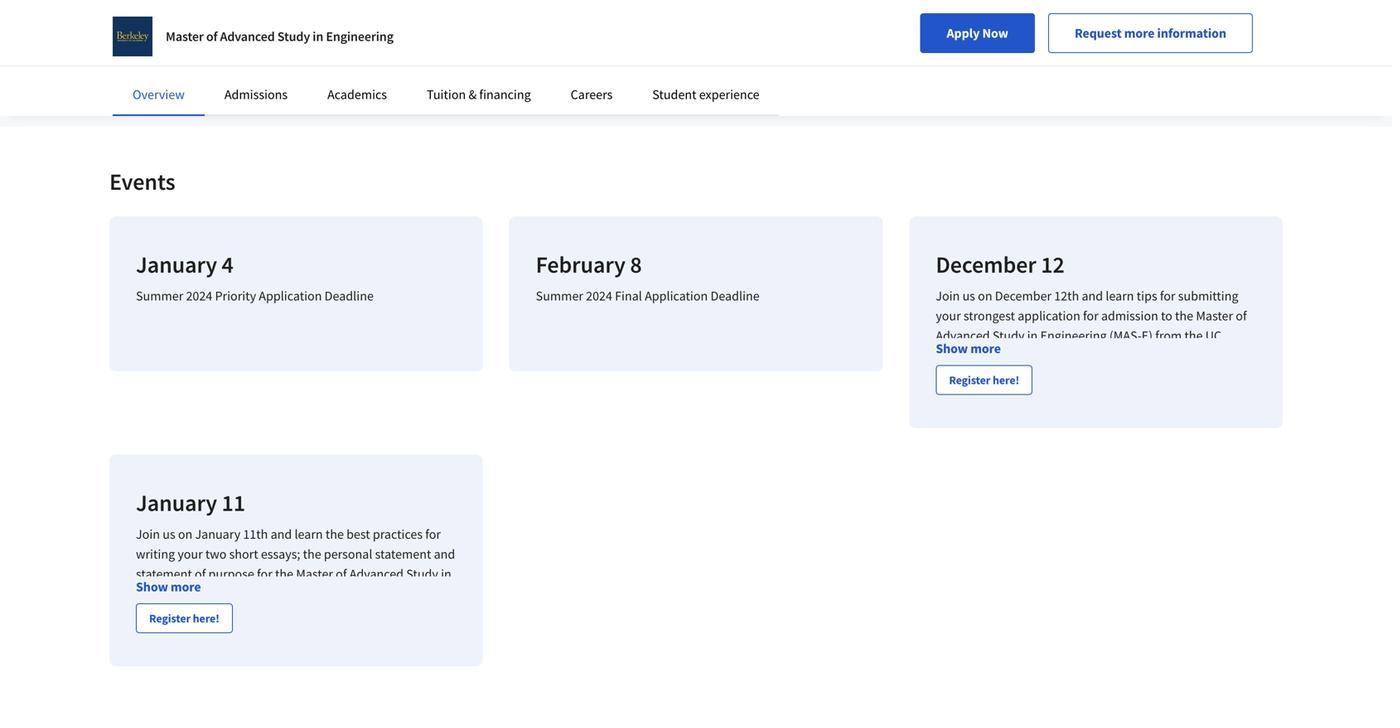 Task type: describe. For each thing, give the bounding box(es) containing it.
summer 2024 final application deadline
[[536, 288, 760, 304]]

financing
[[480, 86, 531, 103]]

on for january
[[178, 526, 193, 543]]

from inside join us on december 12th and learn tips for submitting your strongest application for admission to the master of advanced study in engineering (mas-e) from the uc berkeley college of engineering team. attendees will also learn more about the program, and have the ability to ask questions during this live information session.
[[1156, 327, 1182, 344]]

apply
[[947, 25, 980, 41]]

january 4
[[136, 250, 234, 279]]

hear
[[378, 586, 403, 602]]

will
[[1206, 347, 1225, 364]]

information inside join us on january 11th and learn the best practices for writing your two short essays; the personal statement and statement of purpose for the master of advanced study in engineering (mas-e) application. you'll also hear about the program, directly from the uc berkeley college of engineering team and have the ability to ask questions during this live information session.
[[220, 645, 286, 662]]

learn for december 12
[[1106, 288, 1135, 304]]

submitting
[[1179, 288, 1239, 304]]

11
[[222, 488, 245, 517]]

application for january 4
[[259, 288, 322, 304]]

careers
[[571, 86, 613, 103]]

register here! button for december
[[936, 365, 1033, 395]]

show more button for december
[[936, 339, 1001, 358]]

0 horizontal spatial statement
[[136, 566, 192, 582]]

us for december
[[963, 288, 976, 304]]

for down essays;
[[257, 566, 273, 582]]

request more information
[[1075, 25, 1227, 41]]

session. inside join us on december 12th and learn tips for submitting your strongest application for admission to the master of advanced study in engineering (mas-e) from the uc berkeley college of engineering team. attendees will also learn more about the program, and have the ability to ask questions during this live information session.
[[1146, 387, 1190, 404]]

for right 'practices'
[[425, 526, 441, 543]]

0 horizontal spatial study
[[278, 28, 310, 45]]

december 12
[[936, 250, 1065, 279]]

1 vertical spatial learn
[[936, 367, 965, 384]]

here! for december
[[993, 373, 1020, 388]]

11th
[[243, 526, 268, 543]]

uc inside join us on january 11th and learn the best practices for writing your two short essays; the personal statement and statement of purpose for the master of advanced study in engineering (mas-e) application. you'll also hear about the program, directly from the uc berkeley college of engineering team and have the ability to ask questions during this live information session.
[[305, 606, 321, 622]]

essays;
[[261, 546, 300, 562]]

1 horizontal spatial statement
[[375, 546, 431, 562]]

to inside join us on january 11th and learn the best practices for writing your two short essays; the personal statement and statement of purpose for the master of advanced study in engineering (mas-e) application. you'll also hear about the program, directly from the uc berkeley college of engineering team and have the ability to ask questions during this live information session.
[[347, 625, 359, 642]]

information inside 'button'
[[1158, 25, 1227, 41]]

0 vertical spatial december
[[936, 250, 1037, 279]]

berkeley inside join us on january 11th and learn the best practices for writing your two short essays; the personal statement and statement of purpose for the master of advanced study in engineering (mas-e) application. you'll also hear about the program, directly from the uc berkeley college of engineering team and have the ability to ask questions during this live information session.
[[324, 606, 372, 622]]

e) inside join us on january 11th and learn the best practices for writing your two short essays; the personal statement and statement of purpose for the master of advanced study in engineering (mas-e) application. you'll also hear about the program, directly from the uc berkeley college of engineering team and have the ability to ask questions during this live information session.
[[237, 586, 248, 602]]

team.
[[1113, 347, 1145, 364]]

more for december show more button
[[971, 340, 1001, 357]]

student experience link
[[653, 86, 760, 103]]

admissions
[[225, 86, 288, 103]]

february 8
[[536, 250, 642, 279]]

uc inside join us on december 12th and learn tips for submitting your strongest application for admission to the master of advanced study in engineering (mas-e) from the uc berkeley college of engineering team. attendees will also learn more about the program, and have the ability to ask questions during this live information session.
[[1206, 327, 1222, 344]]

practices
[[373, 526, 423, 543]]

summer for january 4
[[136, 288, 183, 304]]

(mas- inside join us on december 12th and learn tips for submitting your strongest application for admission to the master of advanced study in engineering (mas-e) from the uc berkeley college of engineering team. attendees will also learn more about the program, and have the ability to ask questions during this live information session.
[[1110, 327, 1142, 344]]

2 horizontal spatial to
[[1221, 367, 1232, 384]]

january for january 4
[[136, 250, 217, 279]]

application for february 8
[[645, 288, 708, 304]]

register here! for december
[[950, 373, 1020, 388]]

live inside join us on january 11th and learn the best practices for writing your two short essays; the personal statement and statement of purpose for the master of advanced study in engineering (mas-e) application. you'll also hear about the program, directly from the uc berkeley college of engineering team and have the ability to ask questions during this live information session.
[[198, 645, 218, 662]]

questions inside join us on january 11th and learn the best practices for writing your two short essays; the personal statement and statement of purpose for the master of advanced study in engineering (mas-e) application. you'll also hear about the program, directly from the uc berkeley college of engineering team and have the ability to ask questions during this live information session.
[[383, 625, 437, 642]]

strongest
[[964, 308, 1016, 324]]

purpose
[[209, 566, 254, 582]]

2024 for february
[[586, 288, 613, 304]]

academics
[[328, 86, 387, 103]]

study inside join us on december 12th and learn tips for submitting your strongest application for admission to the master of advanced study in engineering (mas-e) from the uc berkeley college of engineering team. attendees will also learn more about the program, and have the ability to ask questions during this live information session.
[[993, 327, 1025, 344]]

program, inside join us on december 12th and learn tips for submitting your strongest application for admission to the master of advanced study in engineering (mas-e) from the uc berkeley college of engineering team. attendees will also learn more about the program, and have the ability to ask questions during this live information session.
[[1056, 367, 1107, 384]]

berkeley inside join us on december 12th and learn tips for submitting your strongest application for admission to the master of advanced study in engineering (mas-e) from the uc berkeley college of engineering team. attendees will also learn more about the program, and have the ability to ask questions during this live information session.
[[936, 347, 984, 364]]

register for january 11
[[149, 611, 191, 626]]

0 vertical spatial advanced
[[220, 28, 275, 45]]

information inside join us on december 12th and learn tips for submitting your strongest application for admission to the master of advanced study in engineering (mas-e) from the uc berkeley college of engineering team. attendees will also learn more about the program, and have the ability to ask questions during this live information session.
[[1077, 387, 1143, 404]]

about inside join us on december 12th and learn tips for submitting your strongest application for admission to the master of advanced study in engineering (mas-e) from the uc berkeley college of engineering team. attendees will also learn more about the program, and have the ability to ask questions during this live information session.
[[999, 367, 1032, 384]]

0 horizontal spatial master
[[166, 28, 204, 45]]

learn for january 11
[[295, 526, 323, 543]]

uc berkeley college of engineering logo image
[[113, 17, 153, 56]]

here! for january
[[193, 611, 220, 626]]

0 horizontal spatial in
[[313, 28, 324, 45]]

join us on december 12th and learn tips for submitting your strongest application for admission to the master of advanced study in engineering (mas-e) from the uc berkeley college of engineering team. attendees will also learn more about the program, and have the ability to ask questions during this live information session.
[[936, 288, 1254, 404]]

us for january
[[163, 526, 175, 543]]

live inside join us on december 12th and learn tips for submitting your strongest application for admission to the master of advanced study in engineering (mas-e) from the uc berkeley college of engineering team. attendees will also learn more about the program, and have the ability to ask questions during this live information session.
[[1055, 387, 1075, 404]]

january inside join us on january 11th and learn the best practices for writing your two short essays; the personal statement and statement of purpose for the master of advanced study in engineering (mas-e) application. you'll also hear about the program, directly from the uc berkeley college of engineering team and have the ability to ask questions during this live information session.
[[195, 526, 241, 543]]

this inside join us on december 12th and learn tips for submitting your strongest application for admission to the master of advanced study in engineering (mas-e) from the uc berkeley college of engineering team. attendees will also learn more about the program, and have the ability to ask questions during this live information session.
[[1032, 387, 1053, 404]]

your inside join us on january 11th and learn the best practices for writing your two short essays; the personal statement and statement of purpose for the master of advanced study in engineering (mas-e) application. you'll also hear about the program, directly from the uc berkeley college of engineering team and have the ability to ask questions during this live information session.
[[178, 546, 203, 562]]

ask inside join us on december 12th and learn tips for submitting your strongest application for admission to the master of advanced study in engineering (mas-e) from the uc berkeley college of engineering team. attendees will also learn more about the program, and have the ability to ask questions during this live information session.
[[1235, 367, 1254, 384]]

(mas- inside join us on january 11th and learn the best practices for writing your two short essays; the personal statement and statement of purpose for the master of advanced study in engineering (mas-e) application. you'll also hear about the program, directly from the uc berkeley college of engineering team and have the ability to ask questions during this live information session.
[[205, 586, 237, 602]]

personal
[[324, 546, 373, 562]]

questions inside join us on december 12th and learn tips for submitting your strongest application for admission to the master of advanced study in engineering (mas-e) from the uc berkeley college of engineering team. attendees will also learn more about the program, and have the ability to ask questions during this live information session.
[[936, 387, 990, 404]]

show more for december 12
[[936, 340, 1001, 357]]

more for request more information 'button'
[[1125, 25, 1155, 41]]

advanced inside join us on december 12th and learn tips for submitting your strongest application for admission to the master of advanced study in engineering (mas-e) from the uc berkeley college of engineering team. attendees will also learn more about the program, and have the ability to ask questions during this live information session.
[[936, 327, 990, 344]]

register here! for january
[[149, 611, 220, 626]]

during inside join us on december 12th and learn tips for submitting your strongest application for admission to the master of advanced study in engineering (mas-e) from the uc berkeley college of engineering team. attendees will also learn more about the program, and have the ability to ask questions during this live information session.
[[993, 387, 1029, 404]]

ability inside join us on january 11th and learn the best practices for writing your two short essays; the personal statement and statement of purpose for the master of advanced study in engineering (mas-e) application. you'll also hear about the program, directly from the uc berkeley college of engineering team and have the ability to ask questions during this live information session.
[[310, 625, 345, 642]]

have inside join us on december 12th and learn tips for submitting your strongest application for admission to the master of advanced study in engineering (mas-e) from the uc berkeley college of engineering team. attendees will also learn more about the program, and have the ability to ask questions during this live information session.
[[1133, 367, 1160, 384]]

attendees
[[1148, 347, 1203, 364]]

december inside join us on december 12th and learn tips for submitting your strongest application for admission to the master of advanced study in engineering (mas-e) from the uc berkeley college of engineering team. attendees will also learn more about the program, and have the ability to ask questions during this live information session.
[[995, 288, 1052, 304]]

overview link
[[133, 86, 185, 103]]

in inside join us on december 12th and learn tips for submitting your strongest application for admission to the master of advanced study in engineering (mas-e) from the uc berkeley college of engineering team. attendees will also learn more about the program, and have the ability to ask questions during this live information session.
[[1028, 327, 1038, 344]]

2024 for january
[[186, 288, 212, 304]]

application.
[[251, 586, 317, 602]]

tuition & financing
[[427, 86, 531, 103]]

best
[[347, 526, 370, 543]]

&
[[469, 86, 477, 103]]

session. inside join us on january 11th and learn the best practices for writing your two short essays; the personal statement and statement of purpose for the master of advanced study in engineering (mas-e) application. you'll also hear about the program, directly from the uc berkeley college of engineering team and have the ability to ask questions during this live information session.
[[289, 645, 333, 662]]

4
[[222, 250, 234, 279]]

application
[[1018, 308, 1081, 324]]



Task type: vqa. For each thing, say whether or not it's contained in the screenshot.
Attendees
yes



Task type: locate. For each thing, give the bounding box(es) containing it.
for left admission
[[1084, 308, 1099, 324]]

on down january 11
[[178, 526, 193, 543]]

1 horizontal spatial 2024
[[586, 288, 613, 304]]

0 vertical spatial master
[[166, 28, 204, 45]]

0 vertical spatial college
[[987, 347, 1028, 364]]

also inside join us on december 12th and learn tips for submitting your strongest application for admission to the master of advanced study in engineering (mas-e) from the uc berkeley college of engineering team. attendees will also learn more about the program, and have the ability to ask questions during this live information session.
[[1228, 347, 1251, 364]]

1 vertical spatial live
[[198, 645, 218, 662]]

have down application.
[[260, 625, 287, 642]]

1 horizontal spatial us
[[963, 288, 976, 304]]

writing
[[136, 546, 175, 562]]

1 horizontal spatial application
[[645, 288, 708, 304]]

1 vertical spatial ask
[[362, 625, 380, 642]]

(mas- up team.
[[1110, 327, 1142, 344]]

join inside join us on january 11th and learn the best practices for writing your two short essays; the personal statement and statement of purpose for the master of advanced study in engineering (mas-e) application. you'll also hear about the program, directly from the uc berkeley college of engineering team and have the ability to ask questions during this live information session.
[[136, 526, 160, 543]]

learn up admission
[[1106, 288, 1135, 304]]

join
[[936, 288, 960, 304], [136, 526, 160, 543]]

and
[[1082, 288, 1104, 304], [1109, 367, 1131, 384], [271, 526, 292, 543], [434, 546, 455, 562], [236, 625, 257, 642]]

to right admission
[[1162, 308, 1173, 324]]

0 horizontal spatial show more
[[136, 579, 201, 595]]

from inside join us on january 11th and learn the best practices for writing your two short essays; the personal statement and statement of purpose for the master of advanced study in engineering (mas-e) application. you'll also hear about the program, directly from the uc berkeley college of engineering team and have the ability to ask questions during this live information session.
[[255, 606, 281, 622]]

advanced up hear
[[350, 566, 404, 582]]

1 horizontal spatial from
[[1156, 327, 1182, 344]]

0 horizontal spatial program,
[[157, 606, 208, 622]]

here! down strongest
[[993, 373, 1020, 388]]

0 horizontal spatial questions
[[383, 625, 437, 642]]

program, up 'team'
[[157, 606, 208, 622]]

college inside join us on january 11th and learn the best practices for writing your two short essays; the personal statement and statement of purpose for the master of advanced study in engineering (mas-e) application. you'll also hear about the program, directly from the uc berkeley college of engineering team and have the ability to ask questions during this live information session.
[[374, 606, 416, 622]]

to down 'will'
[[1221, 367, 1232, 384]]

tips
[[1137, 288, 1158, 304]]

2 deadline from the left
[[711, 288, 760, 304]]

us inside join us on december 12th and learn tips for submitting your strongest application for admission to the master of advanced study in engineering (mas-e) from the uc berkeley college of engineering team. attendees will also learn more about the program, and have the ability to ask questions during this live information session.
[[963, 288, 976, 304]]

(mas-
[[1110, 327, 1142, 344], [205, 586, 237, 602]]

college down hear
[[374, 606, 416, 622]]

2 summer from the left
[[536, 288, 584, 304]]

1 vertical spatial advanced
[[936, 327, 990, 344]]

1 vertical spatial show more
[[136, 579, 201, 595]]

about inside join us on january 11th and learn the best practices for writing your two short essays; the personal statement and statement of purpose for the master of advanced study in engineering (mas-e) application. you'll also hear about the program, directly from the uc berkeley college of engineering team and have the ability to ask questions during this live information session.
[[405, 586, 438, 602]]

more for show more button associated with january
[[171, 579, 201, 595]]

advanced
[[220, 28, 275, 45], [936, 327, 990, 344], [350, 566, 404, 582]]

december up strongest
[[936, 250, 1037, 279]]

1 2024 from the left
[[186, 288, 212, 304]]

us up writing
[[163, 526, 175, 543]]

register down strongest
[[950, 373, 991, 388]]

register here! button down purpose
[[136, 603, 233, 633]]

register for december 12
[[950, 373, 991, 388]]

academics link
[[328, 86, 387, 103]]

directly
[[211, 606, 252, 622]]

join inside join us on december 12th and learn tips for submitting your strongest application for admission to the master of advanced study in engineering (mas-e) from the uc berkeley college of engineering team. attendees will also learn more about the program, and have the ability to ask questions during this live information session.
[[936, 288, 960, 304]]

1 application from the left
[[259, 288, 322, 304]]

1 horizontal spatial your
[[936, 308, 961, 324]]

show for december
[[936, 340, 968, 357]]

0 horizontal spatial register here!
[[149, 611, 220, 626]]

show more down writing
[[136, 579, 201, 595]]

college down strongest
[[987, 347, 1028, 364]]

here! down purpose
[[193, 611, 220, 626]]

show more button
[[936, 339, 1001, 358], [136, 577, 201, 597]]

1 vertical spatial questions
[[383, 625, 437, 642]]

0 vertical spatial ability
[[1183, 367, 1218, 384]]

college
[[987, 347, 1028, 364], [374, 606, 416, 622]]

student experience
[[653, 86, 760, 103]]

0 vertical spatial have
[[1133, 367, 1160, 384]]

1 vertical spatial uc
[[305, 606, 321, 622]]

request
[[1075, 25, 1122, 41]]

0 horizontal spatial uc
[[305, 606, 321, 622]]

ability
[[1183, 367, 1218, 384], [310, 625, 345, 642]]

priority
[[215, 288, 256, 304]]

1 horizontal spatial advanced
[[350, 566, 404, 582]]

0 vertical spatial show
[[936, 340, 968, 357]]

1 horizontal spatial ask
[[1235, 367, 1254, 384]]

short
[[229, 546, 258, 562]]

during
[[993, 387, 1029, 404], [136, 645, 172, 662]]

register
[[950, 373, 991, 388], [149, 611, 191, 626]]

february
[[536, 250, 626, 279]]

2 vertical spatial to
[[347, 625, 359, 642]]

in
[[313, 28, 324, 45], [1028, 327, 1038, 344], [441, 566, 452, 582]]

2 vertical spatial advanced
[[350, 566, 404, 582]]

the
[[1176, 308, 1194, 324], [1185, 327, 1203, 344], [1035, 367, 1053, 384], [1162, 367, 1181, 384], [326, 526, 344, 543], [303, 546, 321, 562], [275, 566, 294, 582], [136, 606, 154, 622], [284, 606, 302, 622], [289, 625, 308, 642]]

have inside join us on january 11th and learn the best practices for writing your two short essays; the personal statement and statement of purpose for the master of advanced study in engineering (mas-e) application. you'll also hear about the program, directly from the uc berkeley college of engineering team and have the ability to ask questions during this live information session.
[[260, 625, 287, 642]]

for right tips at top right
[[1161, 288, 1176, 304]]

statement down writing
[[136, 566, 192, 582]]

1 vertical spatial college
[[374, 606, 416, 622]]

2 horizontal spatial learn
[[1106, 288, 1135, 304]]

study inside join us on january 11th and learn the best practices for writing your two short essays; the personal statement and statement of purpose for the master of advanced study in engineering (mas-e) application. you'll also hear about the program, directly from the uc berkeley college of engineering team and have the ability to ask questions during this live information session.
[[406, 566, 438, 582]]

1 vertical spatial ability
[[310, 625, 345, 642]]

1 deadline from the left
[[325, 288, 374, 304]]

0 horizontal spatial learn
[[295, 526, 323, 543]]

0 horizontal spatial register
[[149, 611, 191, 626]]

advanced down strongest
[[936, 327, 990, 344]]

0 horizontal spatial (mas-
[[205, 586, 237, 602]]

register here! button for january
[[136, 603, 233, 633]]

0 horizontal spatial to
[[347, 625, 359, 642]]

to down you'll on the bottom of page
[[347, 625, 359, 642]]

1 vertical spatial about
[[405, 586, 438, 602]]

from down application.
[[255, 606, 281, 622]]

about down strongest
[[999, 367, 1032, 384]]

advanced inside join us on january 11th and learn the best practices for writing your two short essays; the personal statement and statement of purpose for the master of advanced study in engineering (mas-e) application. you'll also hear about the program, directly from the uc berkeley college of engineering team and have the ability to ask questions during this live information session.
[[350, 566, 404, 582]]

1 summer from the left
[[136, 288, 183, 304]]

in inside join us on january 11th and learn the best practices for writing your two short essays; the personal statement and statement of purpose for the master of advanced study in engineering (mas-e) application. you'll also hear about the program, directly from the uc berkeley college of engineering team and have the ability to ask questions during this live information session.
[[441, 566, 452, 582]]

on inside join us on january 11th and learn the best practices for writing your two short essays; the personal statement and statement of purpose for the master of advanced study in engineering (mas-e) application. you'll also hear about the program, directly from the uc berkeley college of engineering team and have the ability to ask questions during this live information session.
[[178, 526, 193, 543]]

e) down purpose
[[237, 586, 248, 602]]

learn up essays;
[[295, 526, 323, 543]]

also inside join us on january 11th and learn the best practices for writing your two short essays; the personal statement and statement of purpose for the master of advanced study in engineering (mas-e) application. you'll also hear about the program, directly from the uc berkeley college of engineering team and have the ability to ask questions during this live information session.
[[352, 586, 375, 602]]

1 vertical spatial show more button
[[136, 577, 201, 597]]

master up you'll on the bottom of page
[[296, 566, 333, 582]]

1 vertical spatial to
[[1221, 367, 1232, 384]]

uc down you'll on the bottom of page
[[305, 606, 321, 622]]

your left two
[[178, 546, 203, 562]]

1 vertical spatial show
[[136, 579, 168, 595]]

on up strongest
[[978, 288, 993, 304]]

student
[[653, 86, 697, 103]]

1 vertical spatial register here! button
[[136, 603, 233, 633]]

0 horizontal spatial register here! button
[[136, 603, 233, 633]]

to
[[1162, 308, 1173, 324], [1221, 367, 1232, 384], [347, 625, 359, 642]]

ability down 'will'
[[1183, 367, 1218, 384]]

admissions link
[[225, 86, 288, 103]]

1 vertical spatial have
[[260, 625, 287, 642]]

show more button down writing
[[136, 577, 201, 597]]

december
[[936, 250, 1037, 279], [995, 288, 1052, 304]]

uc up 'will'
[[1206, 327, 1222, 344]]

your inside join us on december 12th and learn tips for submitting your strongest application for admission to the master of advanced study in engineering (mas-e) from the uc berkeley college of engineering team. attendees will also learn more about the program, and have the ability to ask questions during this live information session.
[[936, 308, 961, 324]]

show more down strongest
[[936, 340, 1001, 357]]

deadline for 4
[[325, 288, 374, 304]]

0 vertical spatial live
[[1055, 387, 1075, 404]]

summer for february 8
[[536, 288, 584, 304]]

about right hear
[[405, 586, 438, 602]]

e)
[[1142, 327, 1153, 344], [237, 586, 248, 602]]

0 vertical spatial show more button
[[936, 339, 1001, 358]]

0 vertical spatial learn
[[1106, 288, 1135, 304]]

more
[[1125, 25, 1155, 41], [971, 340, 1001, 357], [967, 367, 996, 384], [171, 579, 201, 595]]

0 vertical spatial to
[[1162, 308, 1173, 324]]

this
[[1032, 387, 1053, 404], [175, 645, 196, 662]]

show down strongest
[[936, 340, 968, 357]]

session. down you'll on the bottom of page
[[289, 645, 333, 662]]

show for january
[[136, 579, 168, 595]]

1 horizontal spatial have
[[1133, 367, 1160, 384]]

this inside join us on january 11th and learn the best practices for writing your two short essays; the personal statement and statement of purpose for the master of advanced study in engineering (mas-e) application. you'll also hear about the program, directly from the uc berkeley college of engineering team and have the ability to ask questions during this live information session.
[[175, 645, 196, 662]]

0 vertical spatial questions
[[936, 387, 990, 404]]

now
[[983, 25, 1009, 41]]

0 vertical spatial here!
[[993, 373, 1020, 388]]

e) down admission
[[1142, 327, 1153, 344]]

uc
[[1206, 327, 1222, 344], [305, 606, 321, 622]]

january 11
[[136, 488, 245, 517]]

events
[[109, 167, 175, 196]]

application right final
[[645, 288, 708, 304]]

january
[[136, 250, 217, 279], [136, 488, 217, 517], [195, 526, 241, 543]]

master of advanced study in engineering
[[166, 28, 394, 45]]

more inside join us on december 12th and learn tips for submitting your strongest application for admission to the master of advanced study in engineering (mas-e) from the uc berkeley college of engineering team. attendees will also learn more about the program, and have the ability to ask questions during this live information session.
[[967, 367, 996, 384]]

berkeley down you'll on the bottom of page
[[324, 606, 372, 622]]

from
[[1156, 327, 1182, 344], [255, 606, 281, 622]]

1 horizontal spatial (mas-
[[1110, 327, 1142, 344]]

questions
[[936, 387, 990, 404], [383, 625, 437, 642]]

deadline
[[325, 288, 374, 304], [711, 288, 760, 304]]

0 horizontal spatial ability
[[310, 625, 345, 642]]

1 horizontal spatial learn
[[936, 367, 965, 384]]

more inside request more information 'button'
[[1125, 25, 1155, 41]]

2 vertical spatial learn
[[295, 526, 323, 543]]

us
[[963, 288, 976, 304], [163, 526, 175, 543]]

overview
[[133, 86, 185, 103]]

application right the priority
[[259, 288, 322, 304]]

master right uc berkeley college of engineering logo
[[166, 28, 204, 45]]

join up writing
[[136, 526, 160, 543]]

tuition & financing link
[[427, 86, 531, 103]]

also
[[1228, 347, 1251, 364], [352, 586, 375, 602]]

experience
[[699, 86, 760, 103]]

program, down the "application"
[[1056, 367, 1107, 384]]

have
[[1133, 367, 1160, 384], [260, 625, 287, 642]]

1 vertical spatial berkeley
[[324, 606, 372, 622]]

information
[[1158, 25, 1227, 41], [1077, 387, 1143, 404], [220, 645, 286, 662]]

2 2024 from the left
[[586, 288, 613, 304]]

2 horizontal spatial in
[[1028, 327, 1038, 344]]

ask inside join us on january 11th and learn the best practices for writing your two short essays; the personal statement and statement of purpose for the master of advanced study in engineering (mas-e) application. you'll also hear about the program, directly from the uc berkeley college of engineering team and have the ability to ask questions during this live information session.
[[362, 625, 380, 642]]

register here! button
[[936, 365, 1033, 395], [136, 603, 233, 633]]

1 horizontal spatial this
[[1032, 387, 1053, 404]]

1 horizontal spatial to
[[1162, 308, 1173, 324]]

0 vertical spatial program,
[[1056, 367, 1107, 384]]

0 vertical spatial information
[[1158, 25, 1227, 41]]

0 vertical spatial also
[[1228, 347, 1251, 364]]

0 vertical spatial during
[[993, 387, 1029, 404]]

study up admissions
[[278, 28, 310, 45]]

1 horizontal spatial program,
[[1056, 367, 1107, 384]]

study down 'practices'
[[406, 566, 438, 582]]

have down team.
[[1133, 367, 1160, 384]]

tuition
[[427, 86, 466, 103]]

register here! down purpose
[[149, 611, 220, 626]]

join us on january 11th and learn the best practices for writing your two short essays; the personal statement and statement of purpose for the master of advanced study in engineering (mas-e) application. you'll also hear about the program, directly from the uc berkeley college of engineering team and have the ability to ask questions during this live information session.
[[136, 526, 455, 662]]

master
[[166, 28, 204, 45], [1197, 308, 1234, 324], [296, 566, 333, 582]]

register here!
[[950, 373, 1020, 388], [149, 611, 220, 626]]

apply now button
[[921, 13, 1035, 53]]

2024 down the january 4
[[186, 288, 212, 304]]

learn inside join us on january 11th and learn the best practices for writing your two short essays; the personal statement and statement of purpose for the master of advanced study in engineering (mas-e) application. you'll also hear about the program, directly from the uc berkeley college of engineering team and have the ability to ask questions during this live information session.
[[295, 526, 323, 543]]

0 horizontal spatial information
[[220, 645, 286, 662]]

1 horizontal spatial during
[[993, 387, 1029, 404]]

join for january 11
[[136, 526, 160, 543]]

us up strongest
[[963, 288, 976, 304]]

1 vertical spatial program,
[[157, 606, 208, 622]]

0 horizontal spatial 2024
[[186, 288, 212, 304]]

january up two
[[195, 526, 241, 543]]

12th
[[1055, 288, 1080, 304]]

ability inside join us on december 12th and learn tips for submitting your strongest application for admission to the master of advanced study in engineering (mas-e) from the uc berkeley college of engineering team. attendees will also learn more about the program, and have the ability to ask questions during this live information session.
[[1183, 367, 1218, 384]]

you'll
[[320, 586, 350, 602]]

final
[[615, 288, 642, 304]]

1 horizontal spatial session.
[[1146, 387, 1190, 404]]

live down 'team'
[[198, 645, 218, 662]]

study down strongest
[[993, 327, 1025, 344]]

of
[[206, 28, 218, 45], [1236, 308, 1247, 324], [1031, 347, 1042, 364], [195, 566, 206, 582], [336, 566, 347, 582], [418, 606, 429, 622]]

also for december 12
[[1228, 347, 1251, 364]]

college inside join us on december 12th and learn tips for submitting your strongest application for admission to the master of advanced study in engineering (mas-e) from the uc berkeley college of engineering team. attendees will also learn more about the program, and have the ability to ask questions during this live information session.
[[987, 347, 1028, 364]]

learn down strongest
[[936, 367, 965, 384]]

e) inside join us on december 12th and learn tips for submitting your strongest application for admission to the master of advanced study in engineering (mas-e) from the uc berkeley college of engineering team. attendees will also learn more about the program, and have the ability to ask questions during this live information session.
[[1142, 327, 1153, 344]]

show more button down strongest
[[936, 339, 1001, 358]]

statement
[[375, 546, 431, 562], [136, 566, 192, 582]]

advanced up admissions
[[220, 28, 275, 45]]

2 horizontal spatial information
[[1158, 25, 1227, 41]]

january left 4
[[136, 250, 217, 279]]

berkeley
[[936, 347, 984, 364], [324, 606, 372, 622]]

master down submitting
[[1197, 308, 1234, 324]]

on inside join us on december 12th and learn tips for submitting your strongest application for admission to the master of advanced study in engineering (mas-e) from the uc berkeley college of engineering team. attendees will also learn more about the program, and have the ability to ask questions during this live information session.
[[978, 288, 993, 304]]

also left hear
[[352, 586, 375, 602]]

0 vertical spatial (mas-
[[1110, 327, 1142, 344]]

december up the "application"
[[995, 288, 1052, 304]]

on
[[978, 288, 993, 304], [178, 526, 193, 543]]

12
[[1041, 250, 1065, 279]]

master inside join us on january 11th and learn the best practices for writing your two short essays; the personal statement and statement of purpose for the master of advanced study in engineering (mas-e) application. you'll also hear about the program, directly from the uc berkeley college of engineering team and have the ability to ask questions during this live information session.
[[296, 566, 333, 582]]

show down writing
[[136, 579, 168, 595]]

january for january 11
[[136, 488, 217, 517]]

1 vertical spatial join
[[136, 526, 160, 543]]

1 horizontal spatial uc
[[1206, 327, 1222, 344]]

careers link
[[571, 86, 613, 103]]

2024 left final
[[586, 288, 613, 304]]

session. down attendees
[[1146, 387, 1190, 404]]

also right 'will'
[[1228, 347, 1251, 364]]

register left 'team'
[[149, 611, 191, 626]]

show more button for january
[[136, 577, 201, 597]]

on for december
[[978, 288, 993, 304]]

0 horizontal spatial summer
[[136, 288, 183, 304]]

2 application from the left
[[645, 288, 708, 304]]

session.
[[1146, 387, 1190, 404], [289, 645, 333, 662]]

1 horizontal spatial on
[[978, 288, 993, 304]]

master inside join us on december 12th and learn tips for submitting your strongest application for admission to the master of advanced study in engineering (mas-e) from the uc berkeley college of engineering team. attendees will also learn more about the program, and have the ability to ask questions during this live information session.
[[1197, 308, 1234, 324]]

0 horizontal spatial ask
[[362, 625, 380, 642]]

summer down february
[[536, 288, 584, 304]]

0 horizontal spatial college
[[374, 606, 416, 622]]

january up writing
[[136, 488, 217, 517]]

join down december 12
[[936, 288, 960, 304]]

study
[[278, 28, 310, 45], [993, 327, 1025, 344], [406, 566, 438, 582]]

0 vertical spatial about
[[999, 367, 1032, 384]]

apply now
[[947, 25, 1009, 41]]

deadline for 8
[[711, 288, 760, 304]]

your left strongest
[[936, 308, 961, 324]]

team
[[205, 625, 233, 642]]

statement down 'practices'
[[375, 546, 431, 562]]

(mas- up directly
[[205, 586, 237, 602]]

0 vertical spatial session.
[[1146, 387, 1190, 404]]

admission
[[1102, 308, 1159, 324]]

live down the "application"
[[1055, 387, 1075, 404]]

0 vertical spatial your
[[936, 308, 961, 324]]

ability down you'll on the bottom of page
[[310, 625, 345, 642]]

1 vertical spatial e)
[[237, 586, 248, 602]]

request more information button
[[1049, 13, 1253, 53]]

summer
[[136, 288, 183, 304], [536, 288, 584, 304]]

0 horizontal spatial show more button
[[136, 577, 201, 597]]

berkeley down strongest
[[936, 347, 984, 364]]

show
[[936, 340, 968, 357], [136, 579, 168, 595]]

0 horizontal spatial about
[[405, 586, 438, 602]]

here!
[[993, 373, 1020, 388], [193, 611, 220, 626]]

0 horizontal spatial from
[[255, 606, 281, 622]]

two
[[205, 546, 227, 562]]

1 vertical spatial register
[[149, 611, 191, 626]]

from up attendees
[[1156, 327, 1182, 344]]

1 horizontal spatial summer
[[536, 288, 584, 304]]

0 horizontal spatial here!
[[193, 611, 220, 626]]

register here! down strongest
[[950, 373, 1020, 388]]

register here! button down strongest
[[936, 365, 1033, 395]]

1 horizontal spatial also
[[1228, 347, 1251, 364]]

0 vertical spatial january
[[136, 250, 217, 279]]

summer 2024 priority application deadline
[[136, 288, 374, 304]]

program, inside join us on january 11th and learn the best practices for writing your two short essays; the personal statement and statement of purpose for the master of advanced study in engineering (mas-e) application. you'll also hear about the program, directly from the uc berkeley college of engineering team and have the ability to ask questions during this live information session.
[[157, 606, 208, 622]]

join for december 12
[[936, 288, 960, 304]]

show more for january 11
[[136, 579, 201, 595]]

during inside join us on january 11th and learn the best practices for writing your two short essays; the personal statement and statement of purpose for the master of advanced study in engineering (mas-e) application. you'll also hear about the program, directly from the uc berkeley college of engineering team and have the ability to ask questions during this live information session.
[[136, 645, 172, 662]]

live
[[1055, 387, 1075, 404], [198, 645, 218, 662]]

1 horizontal spatial live
[[1055, 387, 1075, 404]]

0 vertical spatial register here!
[[950, 373, 1020, 388]]

0 vertical spatial in
[[313, 28, 324, 45]]

about
[[999, 367, 1032, 384], [405, 586, 438, 602]]

0 vertical spatial this
[[1032, 387, 1053, 404]]

0 horizontal spatial session.
[[289, 645, 333, 662]]

2 vertical spatial january
[[195, 526, 241, 543]]

for
[[1161, 288, 1176, 304], [1084, 308, 1099, 324], [425, 526, 441, 543], [257, 566, 273, 582]]

summer down the january 4
[[136, 288, 183, 304]]

0 horizontal spatial live
[[198, 645, 218, 662]]

also for january 11
[[352, 586, 375, 602]]

learn
[[1106, 288, 1135, 304], [936, 367, 965, 384], [295, 526, 323, 543]]

0 horizontal spatial this
[[175, 645, 196, 662]]

us inside join us on january 11th and learn the best practices for writing your two short essays; the personal statement and statement of purpose for the master of advanced study in engineering (mas-e) application. you'll also hear about the program, directly from the uc berkeley college of engineering team and have the ability to ask questions during this live information session.
[[163, 526, 175, 543]]

your
[[936, 308, 961, 324], [178, 546, 203, 562]]

0 horizontal spatial join
[[136, 526, 160, 543]]

1 horizontal spatial show more button
[[936, 339, 1001, 358]]

program,
[[1056, 367, 1107, 384], [157, 606, 208, 622]]

1 horizontal spatial here!
[[993, 373, 1020, 388]]

0 vertical spatial show more
[[936, 340, 1001, 357]]

8
[[630, 250, 642, 279]]



